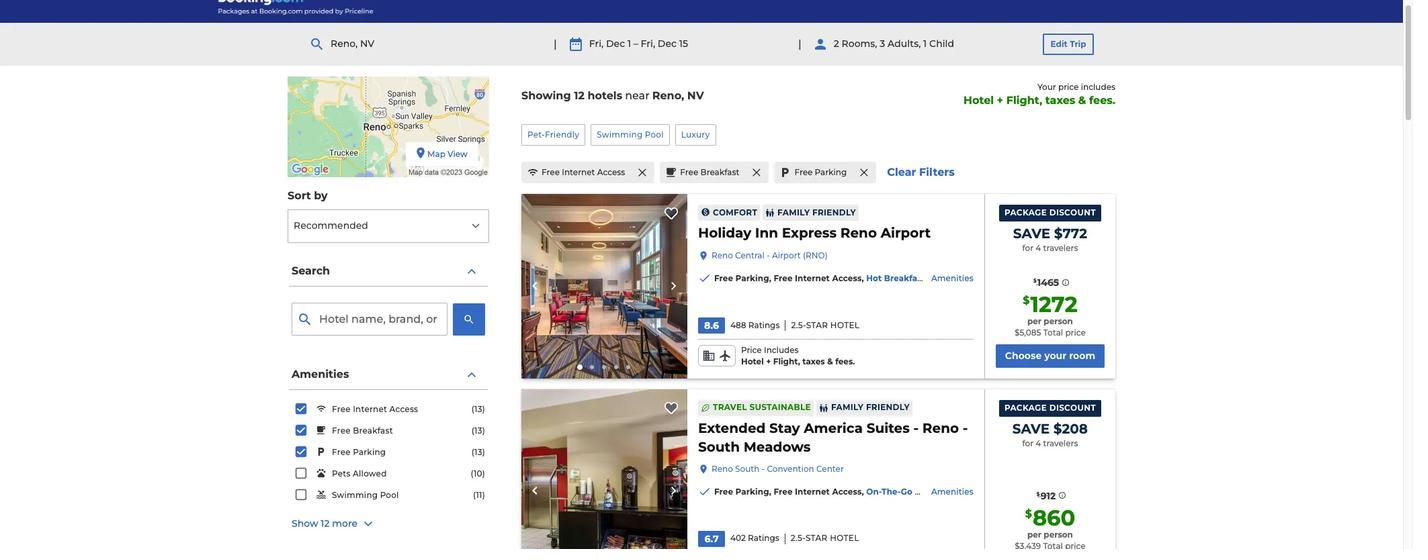 Task type: vqa. For each thing, say whether or not it's contained in the screenshot.
Photo to the left
no



Task type: describe. For each thing, give the bounding box(es) containing it.
1272
[[1031, 292, 1078, 318]]

room
[[1069, 350, 1096, 362]]

(11)
[[473, 491, 485, 501]]

pets allowed
[[332, 469, 387, 479]]

parking inside button
[[815, 168, 847, 178]]

central
[[735, 251, 765, 261]]

save $208
[[1013, 421, 1088, 437]]

pet-
[[528, 130, 545, 140]]

sort by
[[288, 190, 328, 202]]

go
[[901, 487, 913, 497]]

flight, inside the price includes hotel + flight, taxes & fees.
[[773, 357, 800, 367]]

meadows
[[744, 439, 811, 456]]

488 ratings
[[731, 320, 780, 331]]

sort
[[288, 190, 311, 202]]

| for fri, dec 1 – fri, dec 15
[[554, 38, 557, 50]]

free internet access inside button
[[542, 168, 625, 178]]

2
[[834, 38, 839, 50]]

pets
[[332, 469, 351, 479]]

6.7
[[705, 533, 719, 546]]

express
[[782, 225, 837, 241]]

0 vertical spatial reno,
[[331, 38, 358, 50]]

breakfast right go
[[915, 487, 956, 497]]

choose your room button
[[996, 345, 1105, 368]]

breakfast right hot
[[884, 274, 926, 284]]

1 vertical spatial nv
[[687, 90, 704, 102]]

2 dec from the left
[[658, 38, 677, 50]]

1465
[[1038, 277, 1059, 289]]

3
[[880, 38, 885, 50]]

your
[[1045, 350, 1067, 362]]

search button
[[289, 257, 488, 287]]

reno down the extended
[[712, 464, 733, 474]]

hot
[[866, 274, 882, 284]]

by
[[314, 190, 328, 202]]

reno inside extended stay america suites - reno - south meadows
[[923, 421, 959, 437]]

$ for 912
[[1037, 491, 1040, 498]]

0 horizontal spatial free parking
[[332, 448, 386, 458]]

pet-friendly
[[528, 130, 579, 140]]

0 horizontal spatial swimming
[[332, 491, 378, 501]]

1 1 from the left
[[628, 38, 631, 50]]

edit
[[1051, 39, 1068, 49]]

discount for 860
[[1050, 403, 1096, 413]]

edit trip button
[[1043, 34, 1094, 55]]

your price includes hotel + flight, taxes & fees.
[[964, 82, 1116, 107]]

12 for showing
[[574, 90, 585, 102]]

402 ratings
[[731, 534, 779, 544]]

$5,085
[[1015, 328, 1041, 338]]

package discount for 860
[[1005, 403, 1096, 413]]

go to image #4 image
[[615, 365, 619, 370]]

flight, inside your price includes hotel + flight, taxes & fees.
[[1007, 94, 1042, 107]]

center
[[817, 464, 844, 474]]

south inside extended stay america suites - reno - south meadows
[[698, 439, 740, 456]]

860
[[1033, 505, 1075, 531]]

parking, for 860
[[736, 487, 772, 497]]

includes
[[764, 346, 799, 356]]

person for 860
[[1044, 530, 1073, 540]]

inn
[[755, 225, 778, 241]]

reno central - airport (rno)
[[712, 251, 828, 261]]

photo carousel region for 1272
[[522, 194, 688, 379]]

on-
[[866, 487, 882, 497]]

near
[[625, 90, 650, 102]]

8.6
[[704, 320, 719, 332]]

rooms,
[[842, 38, 877, 50]]

reno down holiday
[[712, 251, 733, 261]]

912
[[1041, 490, 1056, 502]]

, for 1272
[[862, 274, 864, 284]]

0 horizontal spatial friendly
[[545, 130, 579, 140]]

map view
[[427, 149, 468, 159]]

0 horizontal spatial parking
[[353, 448, 386, 458]]

for for 860
[[1023, 439, 1034, 449]]

free parking button
[[775, 162, 877, 184]]

amenities for 1272
[[931, 274, 974, 284]]

per for 860
[[1028, 530, 1042, 540]]

photo carousel region for 860
[[522, 390, 688, 550]]

extended
[[698, 421, 766, 437]]

save $772
[[1013, 226, 1087, 242]]

sustainable
[[750, 403, 811, 413]]

family friendly for 860
[[831, 403, 910, 413]]

adults,
[[888, 38, 921, 50]]

go to image #3 image
[[603, 365, 607, 370]]

showing
[[522, 90, 571, 102]]

access inside button
[[597, 168, 625, 178]]

the-
[[882, 487, 901, 497]]

travelers for 1272
[[1043, 243, 1078, 253]]

1 horizontal spatial swimming
[[597, 130, 643, 140]]

suites
[[867, 421, 910, 437]]

(13) for free internet access
[[472, 405, 485, 415]]

amenities button
[[289, 360, 488, 390]]

2.5-star hotel for 860
[[791, 534, 859, 544]]

search
[[292, 265, 330, 277]]

0 vertical spatial included
[[928, 274, 966, 284]]

friendly for 1272
[[813, 208, 856, 218]]

price includes hotel + flight, taxes & fees.
[[741, 346, 855, 367]]

$ 1465
[[1033, 277, 1059, 289]]

package for 860
[[1005, 403, 1047, 413]]

show 12 more button
[[292, 517, 485, 533]]

edit trip
[[1051, 39, 1086, 49]]

fri, dec 1 – fri, dec 15
[[589, 38, 688, 50]]

taxes inside the price includes hotel + flight, taxes & fees.
[[803, 357, 825, 367]]

recommended button
[[288, 210, 489, 243]]

–
[[634, 38, 638, 50]]

for 4 travelers for 860
[[1023, 439, 1078, 449]]

breakfast inside free breakfast button
[[701, 168, 740, 178]]

1 dec from the left
[[606, 38, 625, 50]]

$ for 1272
[[1023, 295, 1030, 307]]

4 for 860
[[1036, 439, 1041, 449]]

map
[[427, 149, 445, 159]]

free parking, free internet access , hot breakfast included
[[714, 274, 966, 284]]

free parking, free internet access , on-the-go breakfast included
[[714, 487, 996, 497]]

free breakfast button
[[660, 162, 769, 184]]

luxury
[[681, 130, 710, 140]]

12 for show
[[321, 518, 330, 530]]

go to image #2 image
[[590, 365, 594, 370]]

discount for 1272
[[1050, 208, 1096, 218]]

$772
[[1054, 226, 1087, 242]]

1 fri, from the left
[[589, 38, 604, 50]]

for for 1272
[[1023, 243, 1034, 253]]

comfort
[[713, 208, 758, 218]]

free internet access button
[[522, 162, 655, 184]]

show 12 more
[[292, 518, 358, 530]]

clear filters button
[[882, 165, 960, 186]]

taxes inside your price includes hotel + flight, taxes & fees.
[[1046, 94, 1076, 107]]

0 horizontal spatial free internet access
[[332, 405, 418, 415]]

2.5- for 860
[[791, 534, 806, 544]]

$ 912
[[1037, 490, 1056, 502]]

2 rooms, 3 adults, 1 child
[[834, 38, 954, 50]]



Task type: locate. For each thing, give the bounding box(es) containing it.
0 vertical spatial friendly
[[545, 130, 579, 140]]

save left $772
[[1013, 226, 1051, 242]]

free parking inside button
[[795, 168, 847, 178]]

1 horizontal spatial reno,
[[652, 90, 684, 102]]

price inside your price includes hotel + flight, taxes & fees.
[[1059, 82, 1079, 92]]

0 horizontal spatial airport
[[772, 251, 801, 261]]

1 vertical spatial photo carousel region
[[522, 390, 688, 550]]

parking up holiday inn express reno airport element
[[815, 168, 847, 178]]

family
[[778, 208, 810, 218], [831, 403, 864, 413]]

2 vertical spatial amenities
[[931, 487, 974, 497]]

0 vertical spatial (13)
[[472, 405, 485, 415]]

per inside the $ 1272 per person $5,085 total price
[[1028, 317, 1042, 327]]

discount
[[1050, 208, 1096, 218], [1050, 403, 1096, 413]]

0 vertical spatial +
[[997, 94, 1004, 107]]

1 vertical spatial save
[[1013, 421, 1050, 437]]

1 horizontal spatial airport
[[881, 225, 931, 241]]

allowed
[[353, 469, 387, 479]]

1 vertical spatial for
[[1023, 439, 1034, 449]]

12 inside button
[[321, 518, 330, 530]]

0 vertical spatial ,
[[862, 274, 864, 284]]

$ left the 912
[[1037, 491, 1040, 498]]

star down free parking, free internet access , on-the-go breakfast included
[[806, 534, 828, 544]]

reno, down booking.com packages image
[[331, 38, 358, 50]]

1 vertical spatial parking
[[353, 448, 386, 458]]

ratings for 860
[[748, 534, 779, 544]]

travelers down $772
[[1043, 243, 1078, 253]]

1 (13) from the top
[[472, 405, 485, 415]]

$
[[1033, 278, 1037, 284], [1023, 295, 1030, 307], [1037, 491, 1040, 498], [1025, 508, 1032, 521]]

1 breakfast image from the top
[[522, 194, 688, 379]]

1 vertical spatial friendly
[[813, 208, 856, 218]]

holiday
[[698, 225, 752, 241]]

hotel inside your price includes hotel + flight, taxes & fees.
[[964, 94, 994, 107]]

1 vertical spatial (13)
[[472, 426, 485, 436]]

for 4 travelers
[[1023, 243, 1078, 253], [1023, 439, 1078, 449]]

extended stay america suites - reno - south meadows element
[[698, 419, 974, 456]]

person down the 912
[[1044, 530, 1073, 540]]

free inside button
[[795, 168, 813, 178]]

view
[[448, 149, 468, 159]]

2 for 4 travelers from the top
[[1023, 439, 1078, 449]]

star for 860
[[806, 534, 828, 544]]

-
[[767, 251, 770, 261], [914, 421, 919, 437], [963, 421, 968, 437], [762, 464, 765, 474]]

2 | from the left
[[798, 38, 802, 50]]

per inside the $ 860 per person
[[1028, 530, 1042, 540]]

$ left the 1272
[[1023, 295, 1030, 307]]

travel
[[713, 403, 747, 413]]

pool up the show 12 more button
[[380, 491, 399, 501]]

free breakfast inside button
[[680, 168, 740, 178]]

0 horizontal spatial 1
[[628, 38, 631, 50]]

$ 1272 per person $5,085 total price
[[1015, 292, 1086, 338]]

ratings for 1272
[[749, 320, 780, 331]]

1 vertical spatial 4
[[1036, 439, 1041, 449]]

save for 1272
[[1013, 226, 1051, 242]]

breakfast image for 860
[[522, 390, 688, 550]]

1 horizontal spatial swimming pool
[[597, 130, 664, 140]]

1 horizontal spatial &
[[1079, 94, 1086, 107]]

show
[[292, 518, 318, 530]]

1 vertical spatial package discount
[[1005, 403, 1096, 413]]

family friendly up suites
[[831, 403, 910, 413]]

1 per from the top
[[1028, 317, 1042, 327]]

friendly up suites
[[866, 403, 910, 413]]

per for 1272
[[1028, 317, 1042, 327]]

, for 860
[[862, 487, 864, 497]]

parking,
[[736, 274, 772, 284], [736, 487, 772, 497]]

1
[[628, 38, 631, 50], [924, 38, 927, 50]]

0 horizontal spatial pool
[[380, 491, 399, 501]]

swimming pool
[[597, 130, 664, 140], [332, 491, 399, 501]]

1 horizontal spatial 1
[[924, 38, 927, 50]]

free breakfast up pets allowed
[[332, 426, 393, 436]]

(13) for free breakfast
[[472, 426, 485, 436]]

family friendly
[[778, 208, 856, 218], [831, 403, 910, 413]]

free
[[542, 168, 560, 178], [680, 168, 699, 178], [795, 168, 813, 178], [714, 274, 733, 284], [774, 274, 793, 284], [332, 405, 351, 415], [332, 426, 351, 436], [332, 448, 351, 458], [714, 487, 733, 497], [774, 487, 793, 497]]

free internet access
[[542, 168, 625, 178], [332, 405, 418, 415]]

package up save $208
[[1005, 403, 1047, 413]]

package for 1272
[[1005, 208, 1047, 218]]

free internet access down amenities dropdown button
[[332, 405, 418, 415]]

friendly up holiday inn express reno airport
[[813, 208, 856, 218]]

1 horizontal spatial free breakfast
[[680, 168, 740, 178]]

12 left hotels
[[574, 90, 585, 102]]

internet down center in the bottom right of the page
[[795, 487, 830, 497]]

0 vertical spatial for
[[1023, 243, 1034, 253]]

2 breakfast image from the top
[[522, 390, 688, 550]]

2 ratings from the top
[[748, 534, 779, 544]]

1 vertical spatial free breakfast
[[332, 426, 393, 436]]

1 package from the top
[[1005, 208, 1047, 218]]

0 vertical spatial &
[[1079, 94, 1086, 107]]

taxes down your
[[1046, 94, 1076, 107]]

ratings
[[749, 320, 780, 331], [748, 534, 779, 544]]

2.5- for 1272
[[791, 320, 806, 331]]

$ inside the $ 1272 per person $5,085 total price
[[1023, 295, 1030, 307]]

0 vertical spatial swimming
[[597, 130, 643, 140]]

& down includes
[[1079, 94, 1086, 107]]

package discount for 1272
[[1005, 208, 1096, 218]]

more
[[332, 518, 358, 530]]

1 vertical spatial flight,
[[773, 357, 800, 367]]

0 vertical spatial family friendly
[[778, 208, 856, 218]]

$ for 1465
[[1033, 278, 1037, 284]]

reno,
[[331, 38, 358, 50], [652, 90, 684, 102]]

1 for 4 travelers from the top
[[1023, 243, 1078, 253]]

breakfast up allowed
[[353, 426, 393, 436]]

dec left '15'
[[658, 38, 677, 50]]

1 vertical spatial south
[[735, 464, 760, 474]]

2.5-star hotel
[[791, 320, 860, 331], [791, 534, 859, 544]]

reno, nv
[[331, 38, 374, 50]]

fees.
[[1089, 94, 1116, 107], [836, 357, 855, 367]]

1 vertical spatial amenities
[[292, 368, 349, 381]]

amenities
[[931, 274, 974, 284], [292, 368, 349, 381], [931, 487, 974, 497]]

0 vertical spatial fees.
[[1089, 94, 1116, 107]]

save left $208
[[1013, 421, 1050, 437]]

4 down save $772
[[1036, 243, 1041, 253]]

1 horizontal spatial +
[[997, 94, 1004, 107]]

1 4 from the top
[[1036, 243, 1041, 253]]

family friendly up holiday inn express reno airport
[[778, 208, 856, 218]]

price right your
[[1059, 82, 1079, 92]]

1 parking, from the top
[[736, 274, 772, 284]]

internet down amenities dropdown button
[[353, 405, 387, 415]]

reno up hot
[[841, 225, 877, 241]]

parking, down central
[[736, 274, 772, 284]]

0 horizontal spatial family
[[778, 208, 810, 218]]

+ inside your price includes hotel + flight, taxes & fees.
[[997, 94, 1004, 107]]

person up the total
[[1044, 317, 1073, 327]]

free parking
[[795, 168, 847, 178], [332, 448, 386, 458]]

$ 860 per person
[[1025, 505, 1075, 540]]

1 horizontal spatial family
[[831, 403, 864, 413]]

showing 12 hotels near reno, nv
[[522, 90, 704, 102]]

2 vertical spatial friendly
[[866, 403, 910, 413]]

0 vertical spatial free breakfast
[[680, 168, 740, 178]]

4
[[1036, 243, 1041, 253], [1036, 439, 1041, 449]]

1 vertical spatial 12
[[321, 518, 330, 530]]

friendly down showing
[[545, 130, 579, 140]]

flight, down your
[[1007, 94, 1042, 107]]

filters
[[919, 166, 955, 179]]

pool left luxury
[[645, 130, 664, 140]]

fees. inside your price includes hotel + flight, taxes & fees.
[[1089, 94, 1116, 107]]

for 4 travelers down save $772
[[1023, 243, 1078, 253]]

swimming down showing 12 hotels near reno, nv
[[597, 130, 643, 140]]

1 vertical spatial parking,
[[736, 487, 772, 497]]

12 left more
[[321, 518, 330, 530]]

family friendly for 1272
[[778, 208, 856, 218]]

1 vertical spatial person
[[1044, 530, 1073, 540]]

| up showing
[[554, 38, 557, 50]]

0 vertical spatial per
[[1028, 317, 1042, 327]]

per
[[1028, 317, 1042, 327], [1028, 530, 1042, 540]]

1 vertical spatial package
[[1005, 403, 1047, 413]]

2 parking, from the top
[[736, 487, 772, 497]]

2 , from the top
[[862, 487, 864, 497]]

clear
[[887, 166, 916, 179]]

& up america
[[827, 357, 833, 367]]

1 vertical spatial fees.
[[836, 357, 855, 367]]

internet down (rno)
[[795, 274, 830, 284]]

ratings right 488
[[749, 320, 780, 331]]

pool
[[645, 130, 664, 140], [380, 491, 399, 501]]

discount up $208
[[1050, 403, 1096, 413]]

per up $5,085 at bottom right
[[1028, 317, 1042, 327]]

price right the total
[[1066, 328, 1086, 338]]

0 vertical spatial breakfast image
[[522, 194, 688, 379]]

0 horizontal spatial taxes
[[803, 357, 825, 367]]

taxes up sustainable
[[803, 357, 825, 367]]

(10)
[[471, 469, 485, 479]]

internet down pet-friendly
[[562, 168, 595, 178]]

breakfast image
[[522, 194, 688, 379], [522, 390, 688, 550]]

1 discount from the top
[[1050, 208, 1096, 218]]

go to image #1 image
[[578, 365, 583, 370]]

0 vertical spatial pool
[[645, 130, 664, 140]]

1 vertical spatial 2.5-star hotel
[[791, 534, 859, 544]]

& inside your price includes hotel + flight, taxes & fees.
[[1079, 94, 1086, 107]]

travelers for 860
[[1043, 439, 1078, 449]]

person inside the $ 860 per person
[[1044, 530, 1073, 540]]

america
[[804, 421, 863, 437]]

friendly for 860
[[866, 403, 910, 413]]

breakfast up comfort
[[701, 168, 740, 178]]

clear filters
[[887, 166, 955, 179]]

Hotel name, brand, or keyword text field
[[292, 303, 448, 336]]

internet
[[562, 168, 595, 178], [795, 274, 830, 284], [353, 405, 387, 415], [795, 487, 830, 497]]

dec left the –
[[606, 38, 625, 50]]

hotel inside the price includes hotel + flight, taxes & fees.
[[741, 357, 764, 367]]

2 photo carousel region from the top
[[522, 390, 688, 550]]

fri, right the –
[[641, 38, 655, 50]]

family for 860
[[831, 403, 864, 413]]

1 vertical spatial airport
[[772, 251, 801, 261]]

south down meadows
[[735, 464, 760, 474]]

0 vertical spatial free parking
[[795, 168, 847, 178]]

& inside the price includes hotel + flight, taxes & fees.
[[827, 357, 833, 367]]

convention
[[767, 464, 814, 474]]

hotels
[[588, 90, 622, 102]]

12
[[574, 90, 585, 102], [321, 518, 330, 530]]

1 person from the top
[[1044, 317, 1073, 327]]

0 vertical spatial south
[[698, 439, 740, 456]]

airport up hot
[[881, 225, 931, 241]]

amenities inside amenities dropdown button
[[292, 368, 349, 381]]

1 vertical spatial breakfast image
[[522, 390, 688, 550]]

person for 1272
[[1044, 317, 1073, 327]]

1 vertical spatial for 4 travelers
[[1023, 439, 1078, 449]]

child
[[930, 38, 954, 50]]

star up the price includes hotel + flight, taxes & fees.
[[806, 320, 828, 331]]

parking, down 'reno south - convention center'
[[736, 487, 772, 497]]

0 vertical spatial airport
[[881, 225, 931, 241]]

0 vertical spatial 2.5-star hotel
[[791, 320, 860, 331]]

1 vertical spatial star
[[806, 534, 828, 544]]

,
[[862, 274, 864, 284], [862, 487, 864, 497]]

0 vertical spatial package discount
[[1005, 208, 1096, 218]]

for down save $208
[[1023, 439, 1034, 449]]

1 vertical spatial family friendly
[[831, 403, 910, 413]]

for 4 travelers down save $208
[[1023, 439, 1078, 449]]

travel sustainable
[[713, 403, 811, 413]]

price inside the $ 1272 per person $5,085 total price
[[1066, 328, 1086, 338]]

swimming pool down near
[[597, 130, 664, 140]]

internet inside button
[[562, 168, 595, 178]]

per down $ 912
[[1028, 530, 1042, 540]]

fees. inside the price includes hotel + flight, taxes & fees.
[[836, 357, 855, 367]]

2 vertical spatial (13)
[[472, 448, 485, 458]]

4 for 1272
[[1036, 243, 1041, 253]]

0 vertical spatial ratings
[[749, 320, 780, 331]]

1 vertical spatial included
[[959, 487, 996, 497]]

reno south - convention center
[[712, 464, 844, 474]]

family for 1272
[[778, 208, 810, 218]]

2.5-
[[791, 320, 806, 331], [791, 534, 806, 544]]

1 left the –
[[628, 38, 631, 50]]

1 vertical spatial 2.5-
[[791, 534, 806, 544]]

1 horizontal spatial dec
[[658, 38, 677, 50]]

swimming
[[597, 130, 643, 140], [332, 491, 378, 501]]

free internet access down pet-friendly
[[542, 168, 625, 178]]

stay
[[770, 421, 800, 437]]

4 down save $208
[[1036, 439, 1041, 449]]

488
[[731, 320, 746, 331]]

, left on-
[[862, 487, 864, 497]]

3 (13) from the top
[[472, 448, 485, 458]]

$ left 1465
[[1033, 278, 1037, 284]]

parking up allowed
[[353, 448, 386, 458]]

2 discount from the top
[[1050, 403, 1096, 413]]

(13) for free parking
[[472, 448, 485, 458]]

includes
[[1081, 82, 1116, 92]]

holiday inn express reno airport
[[698, 225, 931, 241]]

price
[[741, 346, 762, 356]]

flight, down includes
[[773, 357, 800, 367]]

1 horizontal spatial parking
[[815, 168, 847, 178]]

airport inside holiday inn express reno airport element
[[881, 225, 931, 241]]

2.5- right 402 ratings
[[791, 534, 806, 544]]

2 travelers from the top
[[1043, 439, 1078, 449]]

2 fri, from the left
[[641, 38, 655, 50]]

save for 860
[[1013, 421, 1050, 437]]

parking, for 1272
[[736, 274, 772, 284]]

package discount up save $208
[[1005, 403, 1096, 413]]

$ inside the $ 860 per person
[[1025, 508, 1032, 521]]

2 per from the top
[[1028, 530, 1042, 540]]

1 vertical spatial ,
[[862, 487, 864, 497]]

travelers down $208
[[1043, 439, 1078, 449]]

1 for from the top
[[1023, 243, 1034, 253]]

0 vertical spatial 2.5-
[[791, 320, 806, 331]]

2 person from the top
[[1044, 530, 1073, 540]]

1 | from the left
[[554, 38, 557, 50]]

2 package from the top
[[1005, 403, 1047, 413]]

south
[[698, 439, 740, 456], [735, 464, 760, 474]]

your
[[1038, 82, 1056, 92]]

1 vertical spatial taxes
[[803, 357, 825, 367]]

1 vertical spatial free parking
[[332, 448, 386, 458]]

0 vertical spatial person
[[1044, 317, 1073, 327]]

taxes
[[1046, 94, 1076, 107], [803, 357, 825, 367]]

$ inside $ 1465
[[1033, 278, 1037, 284]]

(13)
[[472, 405, 485, 415], [472, 426, 485, 436], [472, 448, 485, 458]]

free parking up pets allowed
[[332, 448, 386, 458]]

free parking up holiday inn express reno airport element
[[795, 168, 847, 178]]

1 vertical spatial free internet access
[[332, 405, 418, 415]]

2.5-star hotel up the price includes hotel + flight, taxes & fees.
[[791, 320, 860, 331]]

total
[[1044, 328, 1063, 338]]

ratings right '402'
[[748, 534, 779, 544]]

$ inside $ 912
[[1037, 491, 1040, 498]]

0 horizontal spatial flight,
[[773, 357, 800, 367]]

breakfast image for 1272
[[522, 194, 688, 379]]

2.5-star hotel down free parking, free internet access , on-the-go breakfast included
[[791, 534, 859, 544]]

2 4 from the top
[[1036, 439, 1041, 449]]

(rno)
[[803, 251, 828, 261]]

0 vertical spatial save
[[1013, 226, 1051, 242]]

0 vertical spatial 12
[[574, 90, 585, 102]]

1 photo carousel region from the top
[[522, 194, 688, 379]]

person inside the $ 1272 per person $5,085 total price
[[1044, 317, 1073, 327]]

extended stay america suites - reno - south meadows
[[698, 421, 968, 456]]

0 vertical spatial parking,
[[736, 274, 772, 284]]

1 vertical spatial &
[[827, 357, 833, 367]]

0 vertical spatial price
[[1059, 82, 1079, 92]]

dec
[[606, 38, 625, 50], [658, 38, 677, 50]]

$208
[[1054, 421, 1088, 437]]

402
[[731, 534, 746, 544]]

0 vertical spatial taxes
[[1046, 94, 1076, 107]]

nv
[[360, 38, 374, 50], [687, 90, 704, 102]]

included
[[928, 274, 966, 284], [959, 487, 996, 497]]

0 vertical spatial amenities
[[931, 274, 974, 284]]

1 horizontal spatial nv
[[687, 90, 704, 102]]

for 4 travelers for 1272
[[1023, 243, 1078, 253]]

1 vertical spatial reno,
[[652, 90, 684, 102]]

free breakfast down luxury
[[680, 168, 740, 178]]

0 horizontal spatial |
[[554, 38, 557, 50]]

swimming down pets allowed
[[332, 491, 378, 501]]

1 horizontal spatial friendly
[[813, 208, 856, 218]]

0 horizontal spatial &
[[827, 357, 833, 367]]

south down the extended
[[698, 439, 740, 456]]

0 vertical spatial 4
[[1036, 243, 1041, 253]]

holiday inn express reno airport element
[[698, 224, 931, 243]]

0 vertical spatial discount
[[1050, 208, 1096, 218]]

1 vertical spatial ratings
[[748, 534, 779, 544]]

trip
[[1070, 39, 1086, 49]]

booking.com packages image
[[218, 0, 375, 15]]

2 1 from the left
[[924, 38, 927, 50]]

swimming pool down allowed
[[332, 491, 399, 501]]

0 horizontal spatial fri,
[[589, 38, 604, 50]]

save
[[1013, 226, 1051, 242], [1013, 421, 1050, 437]]

0 horizontal spatial 12
[[321, 518, 330, 530]]

1 vertical spatial price
[[1066, 328, 1086, 338]]

family up express
[[778, 208, 810, 218]]

access
[[597, 168, 625, 178], [832, 274, 862, 284], [389, 405, 418, 415], [832, 487, 862, 497]]

package discount up save $772
[[1005, 208, 1096, 218]]

star for 1272
[[806, 320, 828, 331]]

amenities for 860
[[931, 487, 974, 497]]

1 ratings from the top
[[749, 320, 780, 331]]

1 horizontal spatial pool
[[645, 130, 664, 140]]

for down save $772
[[1023, 243, 1034, 253]]

airport left (rno)
[[772, 251, 801, 261]]

+ inside the price includes hotel + flight, taxes & fees.
[[766, 357, 771, 367]]

1 , from the top
[[862, 274, 864, 284]]

0 vertical spatial nv
[[360, 38, 374, 50]]

recommended
[[294, 220, 368, 232]]

2.5-star hotel for 1272
[[791, 320, 860, 331]]

| for 2 rooms, 3 adults, 1 child
[[798, 38, 802, 50]]

0 vertical spatial parking
[[815, 168, 847, 178]]

0 horizontal spatial +
[[766, 357, 771, 367]]

2 (13) from the top
[[472, 426, 485, 436]]

package up save $772
[[1005, 208, 1047, 218]]

, left hot
[[862, 274, 864, 284]]

0 horizontal spatial swimming pool
[[332, 491, 399, 501]]

0 vertical spatial family
[[778, 208, 810, 218]]

choose
[[1005, 350, 1042, 362]]

2 package discount from the top
[[1005, 403, 1096, 413]]

2.5- up includes
[[791, 320, 806, 331]]

0 vertical spatial star
[[806, 320, 828, 331]]

1 travelers from the top
[[1043, 243, 1078, 253]]

$ for 860
[[1025, 508, 1032, 521]]

1 horizontal spatial free internet access
[[542, 168, 625, 178]]

discount up $772
[[1050, 208, 1096, 218]]

reno, right near
[[652, 90, 684, 102]]

reno right suites
[[923, 421, 959, 437]]

$ left the 860
[[1025, 508, 1032, 521]]

| left 2
[[798, 38, 802, 50]]

airport
[[881, 225, 931, 241], [772, 251, 801, 261]]

1 vertical spatial pool
[[380, 491, 399, 501]]

fri, left the –
[[589, 38, 604, 50]]

photo carousel region
[[522, 194, 688, 379], [522, 390, 688, 550]]

1 package discount from the top
[[1005, 208, 1096, 218]]

0 horizontal spatial free breakfast
[[332, 426, 393, 436]]

go to image #5 image
[[627, 365, 631, 370]]

2 for from the top
[[1023, 439, 1034, 449]]

1 left child
[[924, 38, 927, 50]]

family up america
[[831, 403, 864, 413]]



